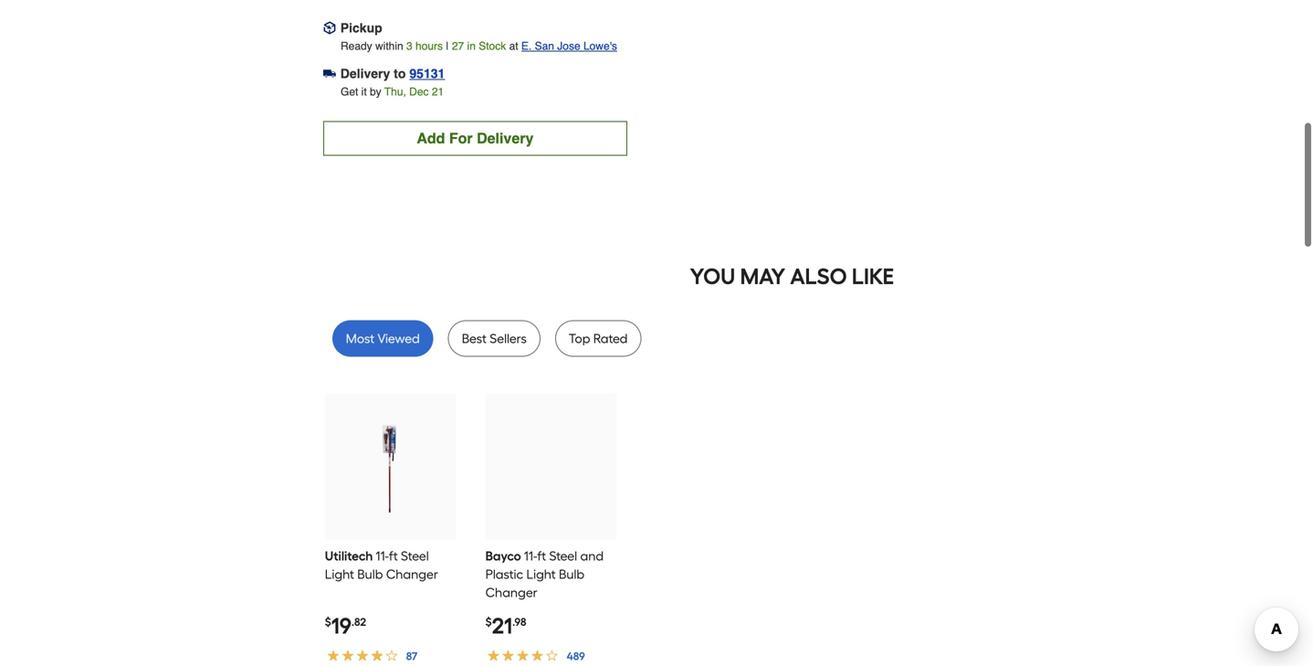 Task type: vqa. For each thing, say whether or not it's contained in the screenshot.
access
no



Task type: locate. For each thing, give the bounding box(es) containing it.
1 11- from the left
[[376, 548, 389, 564]]

2 steel from the left
[[550, 548, 578, 564]]

2 $ from the left
[[486, 615, 492, 628]]

0 horizontal spatial steel
[[401, 548, 429, 564]]

1 light from the left
[[325, 566, 354, 582]]

1 horizontal spatial 11-
[[524, 548, 538, 564]]

changer inside 11-ft steel and plastic light bulb changer
[[486, 585, 538, 600]]

to
[[394, 66, 406, 81]]

11- right bayco
[[524, 548, 538, 564]]

21 right dec
[[432, 85, 444, 98]]

1 vertical spatial delivery
[[477, 130, 534, 147]]

$ 21 .98
[[486, 612, 527, 639]]

2 light from the left
[[527, 566, 556, 582]]

1 $ from the left
[[325, 615, 331, 628]]

bayco
[[486, 548, 521, 564]]

0 vertical spatial 21
[[432, 85, 444, 98]]

$ left .82
[[325, 615, 331, 628]]

1 ft from the left
[[389, 548, 398, 564]]

changer
[[386, 566, 438, 582], [486, 585, 538, 600]]

11- right the utilitech
[[376, 548, 389, 564]]

steel for 21
[[550, 548, 578, 564]]

2 ft from the left
[[538, 548, 546, 564]]

jose
[[558, 40, 581, 52]]

pickup
[[341, 20, 383, 35]]

bulb down and
[[559, 566, 585, 582]]

1 vertical spatial 21
[[492, 612, 513, 639]]

delivery
[[341, 66, 390, 81], [477, 130, 534, 147]]

most
[[346, 331, 375, 346]]

add for delivery button
[[323, 121, 628, 156]]

ready
[[341, 40, 372, 52]]

21
[[432, 85, 444, 98], [492, 612, 513, 639]]

0 horizontal spatial changer
[[386, 566, 438, 582]]

$ inside the $ 19 .82
[[325, 615, 331, 628]]

1 horizontal spatial changer
[[486, 585, 538, 600]]

steel left and
[[550, 548, 578, 564]]

1 horizontal spatial 21
[[492, 612, 513, 639]]

bulb
[[357, 566, 383, 582], [559, 566, 585, 582]]

light inside the 11-ft steel light bulb changer
[[325, 566, 354, 582]]

1 horizontal spatial delivery
[[477, 130, 534, 147]]

steel right the utilitech
[[401, 548, 429, 564]]

1 steel from the left
[[401, 548, 429, 564]]

3
[[407, 40, 413, 52]]

95131
[[410, 66, 445, 81]]

stock
[[479, 40, 506, 52]]

add for delivery
[[417, 130, 534, 147]]

steel inside 11-ft steel and plastic light bulb changer
[[550, 548, 578, 564]]

delivery up it
[[341, 66, 390, 81]]

0 horizontal spatial ft
[[389, 548, 398, 564]]

bulb inside the 11-ft steel light bulb changer
[[357, 566, 383, 582]]

you
[[690, 263, 736, 290]]

1 horizontal spatial light
[[527, 566, 556, 582]]

27
[[452, 40, 464, 52]]

bulb down the utilitech
[[357, 566, 383, 582]]

light down the utilitech
[[325, 566, 354, 582]]

$
[[325, 615, 331, 628], [486, 615, 492, 628]]

may
[[741, 263, 786, 290]]

1 horizontal spatial steel
[[550, 548, 578, 564]]

1 vertical spatial changer
[[486, 585, 538, 600]]

0 horizontal spatial 11-
[[376, 548, 389, 564]]

2 11- from the left
[[524, 548, 538, 564]]

11-
[[376, 548, 389, 564], [524, 548, 538, 564]]

ft right the utilitech
[[389, 548, 398, 564]]

0 vertical spatial delivery
[[341, 66, 390, 81]]

0 horizontal spatial delivery
[[341, 66, 390, 81]]

1 bulb from the left
[[357, 566, 383, 582]]

steel
[[401, 548, 429, 564], [550, 548, 578, 564]]

most viewed
[[346, 331, 420, 346]]

$ left .98
[[486, 615, 492, 628]]

0 vertical spatial changer
[[386, 566, 438, 582]]

pickup image
[[323, 22, 336, 34]]

1 horizontal spatial bulb
[[559, 566, 585, 582]]

0 horizontal spatial light
[[325, 566, 354, 582]]

delivery right for
[[477, 130, 534, 147]]

dec
[[409, 85, 429, 98]]

$ for 19
[[325, 615, 331, 628]]

light right plastic
[[527, 566, 556, 582]]

11- for 19
[[376, 548, 389, 564]]

$ for 21
[[486, 615, 492, 628]]

steel inside the 11-ft steel light bulb changer
[[401, 548, 429, 564]]

e. san jose lowe's button
[[522, 37, 618, 55]]

$ inside $ 21 .98
[[486, 615, 492, 628]]

like
[[852, 263, 895, 290]]

ft right bayco
[[538, 548, 546, 564]]

11-ft steel light bulb changer
[[325, 548, 438, 582]]

light
[[325, 566, 354, 582], [527, 566, 556, 582]]

you may also like image
[[486, 393, 617, 539]]

0 horizontal spatial bulb
[[357, 566, 383, 582]]

1 horizontal spatial $
[[486, 615, 492, 628]]

21 down plastic
[[492, 612, 513, 639]]

2 bulb from the left
[[559, 566, 585, 582]]

11- inside 11-ft steel and plastic light bulb changer
[[524, 548, 538, 564]]

ft inside 11-ft steel and plastic light bulb changer
[[538, 548, 546, 564]]

add
[[417, 130, 445, 147]]

ft inside the 11-ft steel light bulb changer
[[389, 548, 398, 564]]

ft
[[389, 548, 398, 564], [538, 548, 546, 564]]

.98
[[513, 615, 527, 628]]

1 horizontal spatial ft
[[538, 548, 546, 564]]

viewed
[[378, 331, 420, 346]]

11- inside the 11-ft steel light bulb changer
[[376, 548, 389, 564]]

also
[[791, 263, 847, 290]]

0 horizontal spatial $
[[325, 615, 331, 628]]

get it by thu, dec 21
[[341, 85, 444, 98]]



Task type: describe. For each thing, give the bounding box(es) containing it.
top
[[569, 331, 591, 346]]

19
[[331, 612, 352, 639]]

steel for 19
[[401, 548, 429, 564]]

11-ft steel and plastic light bulb changer
[[486, 548, 604, 600]]

ft for 19
[[389, 548, 398, 564]]

0 horizontal spatial 21
[[432, 85, 444, 98]]

sellers
[[490, 331, 527, 346]]

delivery inside button
[[477, 130, 534, 147]]

by
[[370, 85, 382, 98]]

delivery to 95131
[[341, 66, 445, 81]]

$ 19 .82
[[325, 612, 366, 639]]

top rated
[[569, 331, 628, 346]]

best
[[462, 331, 487, 346]]

plastic
[[486, 566, 524, 582]]

for
[[449, 130, 473, 147]]

best sellers
[[462, 331, 527, 346]]

and
[[581, 548, 604, 564]]

truck filled image
[[323, 67, 336, 80]]

in
[[467, 40, 476, 52]]

ft for 21
[[538, 548, 546, 564]]

95131 button
[[410, 64, 445, 83]]

light inside 11-ft steel and plastic light bulb changer
[[527, 566, 556, 582]]

at
[[509, 40, 519, 52]]

utilitech 11-ft steel light bulb changer image
[[338, 414, 443, 519]]

hours
[[416, 40, 443, 52]]

it
[[361, 85, 367, 98]]

.82
[[352, 615, 366, 628]]

rated
[[594, 331, 628, 346]]

get
[[341, 85, 358, 98]]

11- for 21
[[524, 548, 538, 564]]

san
[[535, 40, 554, 52]]

e.
[[522, 40, 532, 52]]

ready within 3 hours | 27 in stock at e. san jose lowe's
[[341, 40, 618, 52]]

lowe's
[[584, 40, 618, 52]]

bulb inside 11-ft steel and plastic light bulb changer
[[559, 566, 585, 582]]

you may also like
[[690, 263, 895, 290]]

within
[[375, 40, 404, 52]]

utilitech
[[325, 548, 373, 564]]

|
[[446, 40, 449, 52]]

changer inside the 11-ft steel light bulb changer
[[386, 566, 438, 582]]

thu,
[[385, 85, 406, 98]]



